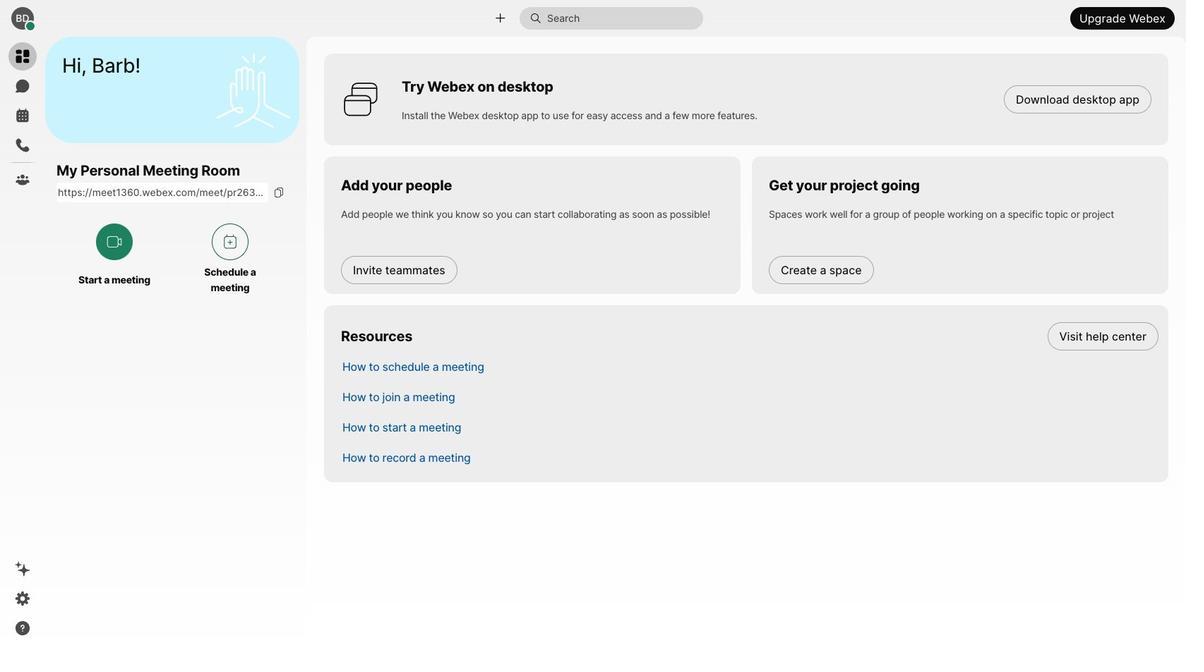 Task type: describe. For each thing, give the bounding box(es) containing it.
1 list item from the top
[[331, 321, 1168, 352]]

webex tab list
[[8, 42, 37, 194]]

3 list item from the top
[[331, 382, 1168, 412]]



Task type: locate. For each thing, give the bounding box(es) containing it.
4 list item from the top
[[331, 412, 1168, 443]]

navigation
[[0, 37, 45, 656]]

list item
[[331, 321, 1168, 352], [331, 352, 1168, 382], [331, 382, 1168, 412], [331, 412, 1168, 443], [331, 443, 1168, 473]]

2 list item from the top
[[331, 352, 1168, 382]]

None text field
[[56, 183, 268, 203]]

5 list item from the top
[[331, 443, 1168, 473]]

two hands high fiving image
[[211, 48, 296, 132]]



Task type: vqa. For each thing, say whether or not it's contained in the screenshot.
text box
yes



